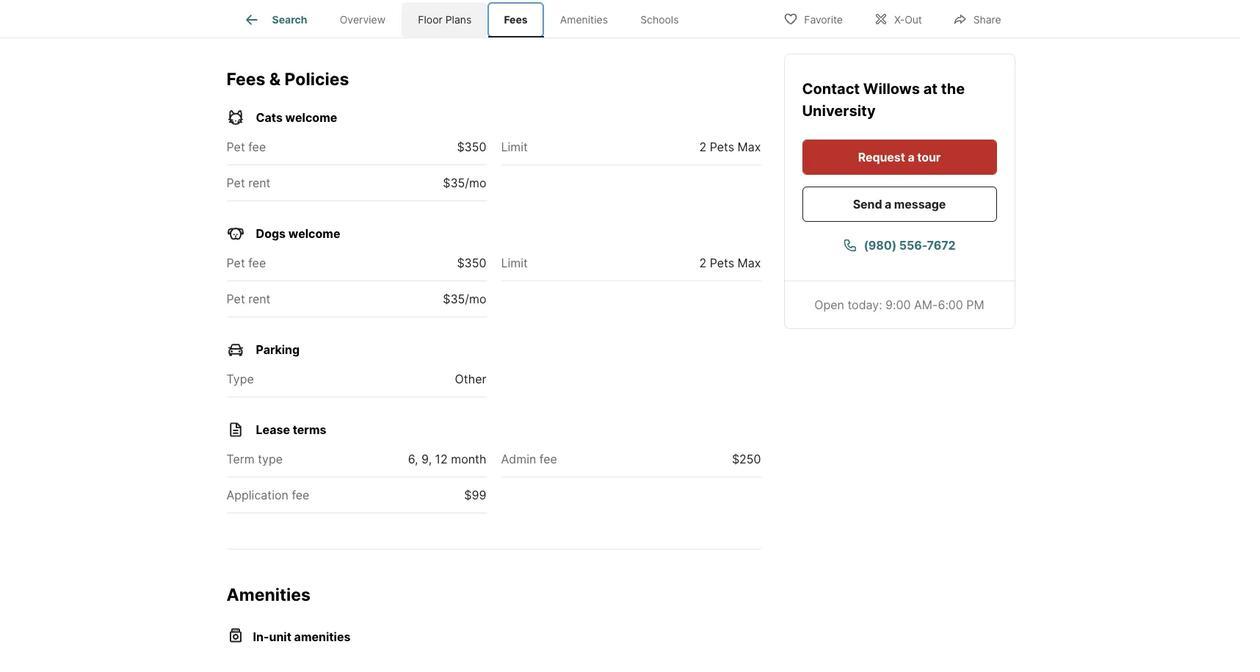 Task type: vqa. For each thing, say whether or not it's contained in the screenshot.


Task type: locate. For each thing, give the bounding box(es) containing it.
floor plans
[[418, 13, 472, 26]]

2 pet rent from the top
[[227, 292, 271, 307]]

0 vertical spatial rent
[[248, 176, 271, 190]]

0 vertical spatial amenities
[[560, 13, 608, 26]]

0 vertical spatial fees
[[504, 13, 528, 26]]

amenities up in-
[[227, 585, 311, 605]]

pet rent up dogs
[[227, 176, 271, 190]]

2 for cats welcome
[[700, 140, 707, 154]]

welcome down policies
[[285, 110, 337, 125]]

2 limit from the top
[[501, 256, 528, 271]]

$350
[[457, 140, 487, 154], [457, 256, 487, 271]]

0 vertical spatial 2 pets max
[[700, 140, 761, 154]]

0 vertical spatial $35/mo
[[443, 176, 487, 190]]

0 vertical spatial a
[[908, 149, 915, 164]]

open
[[815, 297, 845, 311]]

fees right plans
[[504, 13, 528, 26]]

amenities inside "tab"
[[560, 13, 608, 26]]

rent
[[248, 176, 271, 190], [248, 292, 271, 307]]

tab list
[[227, 0, 707, 37]]

send
[[853, 196, 883, 211]]

1 vertical spatial fees
[[227, 69, 266, 89]]

0 vertical spatial 2
[[700, 140, 707, 154]]

1 limit from the top
[[501, 140, 528, 154]]

pet fee for dogs welcome
[[227, 256, 266, 271]]

pet
[[227, 140, 245, 154], [227, 176, 245, 190], [227, 256, 245, 271], [227, 292, 245, 307]]

1 horizontal spatial fees
[[504, 13, 528, 26]]

0 vertical spatial pet fee
[[227, 140, 266, 154]]

fee
[[248, 140, 266, 154], [248, 256, 266, 271], [540, 452, 557, 467], [292, 488, 310, 503]]

willows
[[864, 79, 920, 97]]

1 vertical spatial welcome
[[289, 226, 340, 241]]

admin fee
[[501, 452, 557, 467]]

a inside request a tour button
[[908, 149, 915, 164]]

amenities
[[294, 630, 351, 644]]

rent up parking at the bottom
[[248, 292, 271, 307]]

1 $350 from the top
[[457, 140, 487, 154]]

0 vertical spatial max
[[738, 140, 761, 154]]

plans
[[446, 13, 472, 26]]

a for send
[[885, 196, 892, 211]]

schools tab
[[624, 2, 695, 37]]

6,
[[408, 452, 418, 467]]

0 vertical spatial limit
[[501, 140, 528, 154]]

amenities tab
[[544, 2, 624, 37]]

pet fee down cats
[[227, 140, 266, 154]]

0 vertical spatial $350
[[457, 140, 487, 154]]

a inside send a message button
[[885, 196, 892, 211]]

a
[[908, 149, 915, 164], [885, 196, 892, 211]]

1 vertical spatial amenities
[[227, 585, 311, 605]]

4 pet from the top
[[227, 292, 245, 307]]

tab list containing search
[[227, 0, 707, 37]]

tour
[[918, 149, 941, 164]]

&
[[269, 69, 281, 89]]

2 pets from the top
[[710, 256, 735, 271]]

1 vertical spatial pet fee
[[227, 256, 266, 271]]

limit
[[501, 140, 528, 154], [501, 256, 528, 271]]

$35/mo
[[443, 176, 487, 190], [443, 292, 487, 307]]

(980) 556-7672
[[864, 237, 956, 252]]

1 max from the top
[[738, 140, 761, 154]]

overview tab
[[324, 2, 402, 37]]

fees & policies
[[227, 69, 349, 89]]

cats
[[256, 110, 283, 125]]

1 vertical spatial 2
[[700, 256, 707, 271]]

fee right admin
[[540, 452, 557, 467]]

1 $35/mo from the top
[[443, 176, 487, 190]]

2 pets max for dogs welcome
[[700, 256, 761, 271]]

1 vertical spatial a
[[885, 196, 892, 211]]

2 $350 from the top
[[457, 256, 487, 271]]

application fee
[[227, 488, 310, 503]]

0 horizontal spatial amenities
[[227, 585, 311, 605]]

1 pet fee from the top
[[227, 140, 266, 154]]

3 pet from the top
[[227, 256, 245, 271]]

$35/mo for cats welcome
[[443, 176, 487, 190]]

1 vertical spatial rent
[[248, 292, 271, 307]]

0 vertical spatial welcome
[[285, 110, 337, 125]]

month
[[451, 452, 487, 467]]

2 pets max
[[700, 140, 761, 154], [700, 256, 761, 271]]

1 horizontal spatial a
[[908, 149, 915, 164]]

request a tour
[[859, 149, 941, 164]]

fees
[[504, 13, 528, 26], [227, 69, 266, 89]]

share button
[[941, 3, 1014, 33]]

6, 9, 12 month
[[408, 452, 487, 467]]

max
[[738, 140, 761, 154], [738, 256, 761, 271]]

send a message button
[[803, 186, 997, 221]]

1 vertical spatial max
[[738, 256, 761, 271]]

pet fee
[[227, 140, 266, 154], [227, 256, 266, 271]]

fee down cats
[[248, 140, 266, 154]]

schools
[[641, 13, 679, 26]]

amenities
[[560, 13, 608, 26], [227, 585, 311, 605]]

2
[[700, 140, 707, 154], [700, 256, 707, 271]]

1 rent from the top
[[248, 176, 271, 190]]

x-
[[895, 13, 905, 25]]

cats welcome
[[256, 110, 337, 125]]

fee right the application
[[292, 488, 310, 503]]

fees for fees
[[504, 13, 528, 26]]

rent up dogs
[[248, 176, 271, 190]]

welcome right dogs
[[289, 226, 340, 241]]

1 vertical spatial $35/mo
[[443, 292, 487, 307]]

in-unit amenities
[[253, 630, 351, 644]]

pet rent up parking at the bottom
[[227, 292, 271, 307]]

2 for dogs welcome
[[700, 256, 707, 271]]

pets
[[710, 140, 735, 154], [710, 256, 735, 271]]

university
[[803, 101, 876, 119]]

search link
[[243, 11, 307, 29]]

0 horizontal spatial fees
[[227, 69, 266, 89]]

contact
[[803, 79, 864, 97]]

2 pets max for cats welcome
[[700, 140, 761, 154]]

1 pets from the top
[[710, 140, 735, 154]]

other
[[455, 372, 487, 387]]

1 vertical spatial $350
[[457, 256, 487, 271]]

2 2 pets max from the top
[[700, 256, 761, 271]]

fees inside tab
[[504, 13, 528, 26]]

0 vertical spatial pets
[[710, 140, 735, 154]]

fees left '&'
[[227, 69, 266, 89]]

9,
[[422, 452, 432, 467]]

2 2 from the top
[[700, 256, 707, 271]]

unit
[[269, 630, 292, 644]]

1 vertical spatial 2 pets max
[[700, 256, 761, 271]]

9:00
[[886, 297, 911, 311]]

1 2 pets max from the top
[[700, 140, 761, 154]]

2 $35/mo from the top
[[443, 292, 487, 307]]

1 vertical spatial pets
[[710, 256, 735, 271]]

rent for dogs
[[248, 292, 271, 307]]

0 vertical spatial pet rent
[[227, 176, 271, 190]]

willows at the university
[[803, 79, 965, 119]]

pet fee for cats welcome
[[227, 140, 266, 154]]

a left tour
[[908, 149, 915, 164]]

2 pet fee from the top
[[227, 256, 266, 271]]

welcome
[[285, 110, 337, 125], [289, 226, 340, 241]]

$350 for dogs welcome
[[457, 256, 487, 271]]

limit for cats welcome
[[501, 140, 528, 154]]

1 vertical spatial pet rent
[[227, 292, 271, 307]]

2 max from the top
[[738, 256, 761, 271]]

1 horizontal spatial amenities
[[560, 13, 608, 26]]

welcome for cats welcome
[[285, 110, 337, 125]]

term type
[[227, 452, 283, 467]]

admin
[[501, 452, 536, 467]]

pet fee down dogs
[[227, 256, 266, 271]]

at
[[924, 79, 938, 97]]

am-
[[915, 297, 938, 311]]

open today: 9:00 am-6:00 pm
[[815, 297, 985, 311]]

fees for fees & policies
[[227, 69, 266, 89]]

max for cats welcome
[[738, 140, 761, 154]]

12
[[435, 452, 448, 467]]

pet rent
[[227, 176, 271, 190], [227, 292, 271, 307]]

amenities right fees tab
[[560, 13, 608, 26]]

1 2 from the top
[[700, 140, 707, 154]]

1 pet rent from the top
[[227, 176, 271, 190]]

share
[[974, 13, 1002, 25]]

2 rent from the top
[[248, 292, 271, 307]]

rent for cats
[[248, 176, 271, 190]]

dogs welcome
[[256, 226, 340, 241]]

1 vertical spatial limit
[[501, 256, 528, 271]]

a right send
[[885, 196, 892, 211]]

0 horizontal spatial a
[[885, 196, 892, 211]]



Task type: describe. For each thing, give the bounding box(es) containing it.
favorite
[[805, 13, 843, 25]]

message
[[895, 196, 946, 211]]

pets for dogs welcome
[[710, 256, 735, 271]]

terms
[[293, 423, 327, 437]]

type
[[258, 452, 283, 467]]

in-
[[253, 630, 269, 644]]

7672
[[927, 237, 956, 252]]

floor plans tab
[[402, 2, 488, 37]]

(980) 556-7672 button
[[803, 227, 997, 262]]

pet rent for dogs welcome
[[227, 292, 271, 307]]

send a message
[[853, 196, 946, 211]]

term
[[227, 452, 255, 467]]

$250
[[732, 452, 761, 467]]

request
[[859, 149, 906, 164]]

$99
[[464, 488, 487, 503]]

pet rent for cats welcome
[[227, 176, 271, 190]]

parking
[[256, 342, 300, 357]]

out
[[905, 13, 922, 25]]

limit for dogs welcome
[[501, 256, 528, 271]]

2 pet from the top
[[227, 176, 245, 190]]

pets for cats welcome
[[710, 140, 735, 154]]

the
[[942, 79, 965, 97]]

policies
[[285, 69, 349, 89]]

x-out button
[[862, 3, 935, 33]]

lease
[[256, 423, 290, 437]]

6:00
[[938, 297, 964, 311]]

556-
[[900, 237, 927, 252]]

fee down dogs
[[248, 256, 266, 271]]

a for request
[[908, 149, 915, 164]]

max for dogs welcome
[[738, 256, 761, 271]]

x-out
[[895, 13, 922, 25]]

fees tab
[[488, 2, 544, 37]]

search
[[272, 13, 307, 26]]

favorite button
[[772, 3, 856, 33]]

type
[[227, 372, 254, 387]]

application
[[227, 488, 289, 503]]

floor
[[418, 13, 443, 26]]

lease terms
[[256, 423, 327, 437]]

overview
[[340, 13, 386, 26]]

welcome for dogs welcome
[[289, 226, 340, 241]]

today:
[[848, 297, 883, 311]]

request a tour button
[[803, 139, 997, 174]]

pm
[[967, 297, 985, 311]]

(980) 556-7672 link
[[803, 227, 997, 262]]

1 pet from the top
[[227, 140, 245, 154]]

$35/mo for dogs welcome
[[443, 292, 487, 307]]

(980)
[[864, 237, 897, 252]]

$350 for cats welcome
[[457, 140, 487, 154]]

dogs
[[256, 226, 286, 241]]



